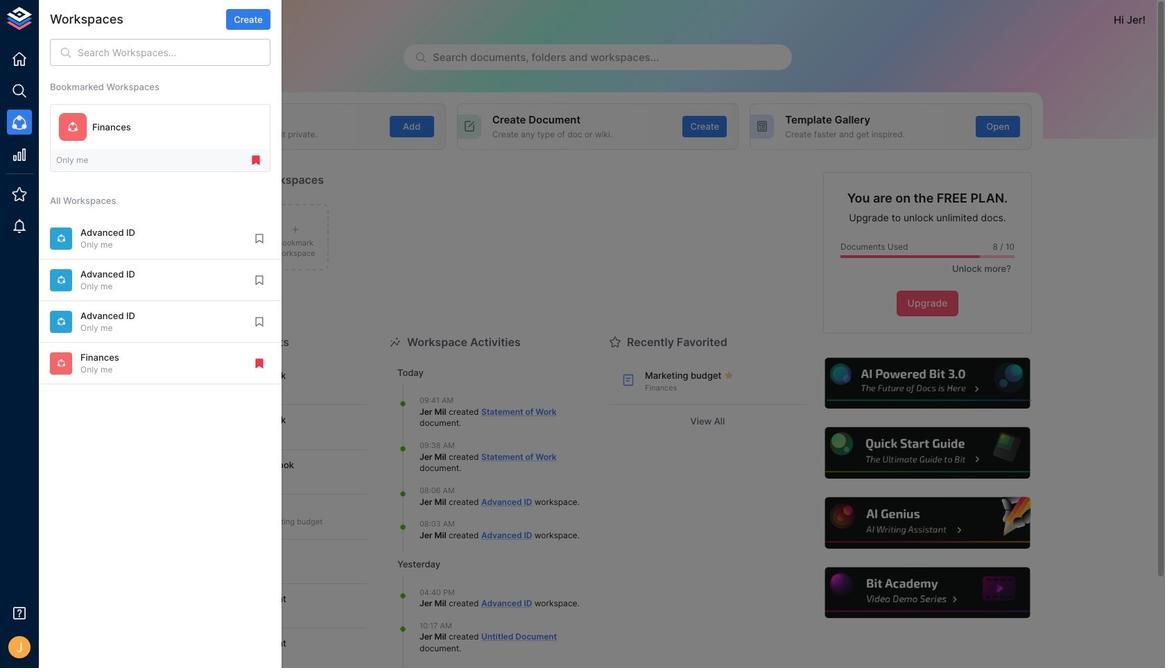 Task type: locate. For each thing, give the bounding box(es) containing it.
help image
[[823, 356, 1032, 411], [823, 426, 1032, 481], [823, 495, 1032, 551], [823, 565, 1032, 620]]

0 vertical spatial bookmark image
[[253, 232, 266, 245]]

2 bookmark image from the top
[[253, 274, 266, 286]]

2 vertical spatial bookmark image
[[253, 316, 266, 328]]

4 help image from the top
[[823, 565, 1032, 620]]

3 help image from the top
[[823, 495, 1032, 551]]

1 help image from the top
[[823, 356, 1032, 411]]

bookmark image
[[253, 232, 266, 245], [253, 274, 266, 286], [253, 316, 266, 328]]

remove bookmark image
[[250, 154, 262, 167]]

1 vertical spatial bookmark image
[[253, 274, 266, 286]]



Task type: describe. For each thing, give the bounding box(es) containing it.
2 help image from the top
[[823, 426, 1032, 481]]

1 bookmark image from the top
[[253, 232, 266, 245]]

3 bookmark image from the top
[[253, 316, 266, 328]]

Search Workspaces... text field
[[78, 39, 271, 66]]

remove bookmark image
[[253, 357, 266, 370]]



Task type: vqa. For each thing, say whether or not it's contained in the screenshot.
Table of Contents icon
no



